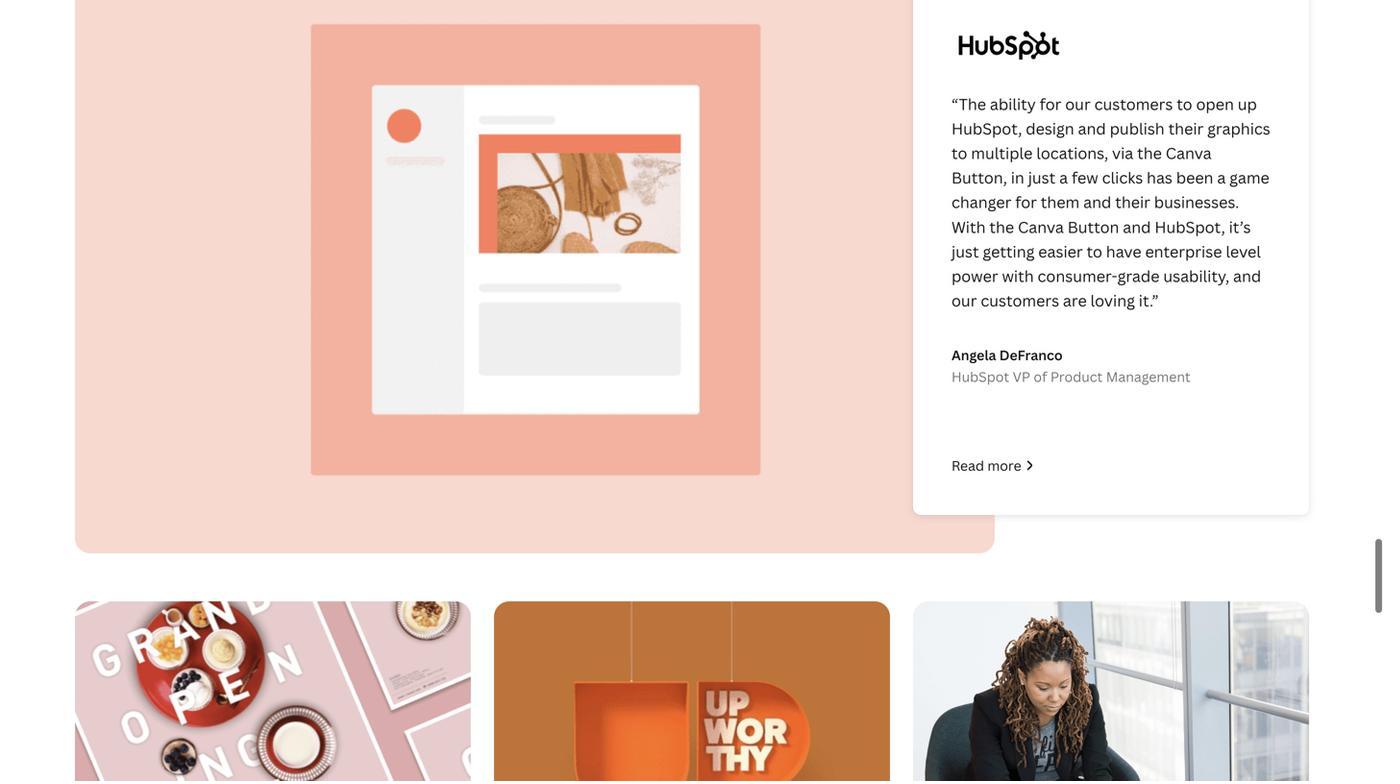 Task type: vqa. For each thing, say whether or not it's contained in the screenshot.
the left Hubspot,
yes



Task type: locate. For each thing, give the bounding box(es) containing it.
angela
[[952, 346, 996, 365]]

for up the design
[[1040, 94, 1062, 114]]

the
[[1137, 143, 1162, 163], [990, 217, 1014, 237]]

1 vertical spatial our
[[952, 290, 977, 311]]

canva down 'them'
[[1018, 217, 1064, 237]]

1 vertical spatial hubspot,
[[1155, 217, 1225, 237]]

1 horizontal spatial customers
[[1095, 94, 1173, 114]]

our down power
[[952, 290, 977, 311]]

1 vertical spatial canva
[[1018, 217, 1064, 237]]

it's
[[1229, 217, 1251, 237]]

1 vertical spatial the
[[990, 217, 1014, 237]]

for
[[1040, 94, 1062, 114], [1015, 192, 1037, 213]]

customers
[[1095, 94, 1173, 114], [981, 290, 1059, 311]]

been
[[1176, 167, 1214, 188]]

1 horizontal spatial a
[[1217, 167, 1226, 188]]

1 horizontal spatial our
[[1065, 94, 1091, 114]]

0 vertical spatial just
[[1028, 167, 1056, 188]]

0 horizontal spatial canva
[[1018, 217, 1064, 237]]

their
[[1169, 118, 1204, 139], [1115, 192, 1151, 213]]

just right in
[[1028, 167, 1056, 188]]

0 vertical spatial hubspot,
[[952, 118, 1022, 139]]

graphics
[[1208, 118, 1271, 139]]

1 vertical spatial their
[[1115, 192, 1151, 213]]

0 horizontal spatial a
[[1060, 167, 1068, 188]]

1 vertical spatial customers
[[981, 290, 1059, 311]]

just
[[1028, 167, 1056, 188], [952, 241, 979, 262]]

1 horizontal spatial canva
[[1166, 143, 1212, 163]]

locations,
[[1037, 143, 1109, 163]]

game
[[1230, 167, 1270, 188]]

their down open
[[1169, 118, 1204, 139]]

and up have at top
[[1123, 217, 1151, 237]]

a
[[1060, 167, 1068, 188], [1217, 167, 1226, 188]]

more
[[988, 457, 1022, 475]]

1 vertical spatial just
[[952, 241, 979, 262]]

hubspot, up enterprise in the top right of the page
[[1155, 217, 1225, 237]]

the up getting
[[990, 217, 1014, 237]]

0 horizontal spatial their
[[1115, 192, 1151, 213]]

design
[[1026, 118, 1075, 139]]

customers down the with
[[981, 290, 1059, 311]]

publish
[[1110, 118, 1165, 139]]

few
[[1072, 167, 1099, 188]]

power
[[952, 266, 998, 286]]

and
[[1078, 118, 1106, 139], [1084, 192, 1112, 213], [1123, 217, 1151, 237], [1233, 266, 1261, 286]]

0 vertical spatial canva
[[1166, 143, 1212, 163]]

to up button,
[[952, 143, 968, 163]]

our up the design
[[1065, 94, 1091, 114]]

button
[[1068, 217, 1119, 237]]

usability,
[[1164, 266, 1230, 286]]

2 horizontal spatial to
[[1177, 94, 1193, 114]]

just down "with"
[[952, 241, 979, 262]]

to left open
[[1177, 94, 1193, 114]]

button,
[[952, 167, 1007, 188]]

0 horizontal spatial our
[[952, 290, 977, 311]]

0 vertical spatial our
[[1065, 94, 1091, 114]]

of
[[1034, 368, 1047, 386]]

hubspot logo image
[[952, 23, 1067, 68]]

a left few
[[1060, 167, 1068, 188]]

1 vertical spatial for
[[1015, 192, 1037, 213]]

their down clicks
[[1115, 192, 1151, 213]]

clicks
[[1102, 167, 1143, 188]]

0 vertical spatial the
[[1137, 143, 1162, 163]]

0 horizontal spatial customers
[[981, 290, 1059, 311]]

0 vertical spatial to
[[1177, 94, 1193, 114]]

and up button
[[1084, 192, 1112, 213]]

0 horizontal spatial to
[[952, 143, 968, 163]]

customers up publish
[[1095, 94, 1173, 114]]

level
[[1226, 241, 1261, 262]]

read more
[[952, 457, 1022, 475]]

canva up 'been'
[[1166, 143, 1212, 163]]

2 vertical spatial to
[[1087, 241, 1103, 262]]

and up locations, at the right of page
[[1078, 118, 1106, 139]]

the up has
[[1137, 143, 1162, 163]]

businesses.
[[1154, 192, 1239, 213]]

it."
[[1139, 290, 1159, 311]]

canva
[[1166, 143, 1212, 163], [1018, 217, 1064, 237]]

1 horizontal spatial hubspot,
[[1155, 217, 1225, 237]]

"the ability for our customers to open up hubspot, design and publish their graphics to multiple locations, via the canva button, in just a few clicks has been a game changer for them and their businesses. with the canva button and hubspot, it's just getting easier to have enterprise level power with consumer-grade usability, and our customers are loving it."
[[952, 94, 1271, 311]]

hubspot,
[[952, 118, 1022, 139], [1155, 217, 1225, 237]]

1 a from the left
[[1060, 167, 1068, 188]]

2 a from the left
[[1217, 167, 1226, 188]]

a right 'been'
[[1217, 167, 1226, 188]]

defranco
[[1000, 346, 1063, 365]]

for down in
[[1015, 192, 1037, 213]]

0 vertical spatial for
[[1040, 94, 1062, 114]]

enterprise
[[1145, 241, 1222, 262]]

0 horizontal spatial hubspot,
[[952, 118, 1022, 139]]

to
[[1177, 94, 1193, 114], [952, 143, 968, 163], [1087, 241, 1103, 262]]

1 horizontal spatial their
[[1169, 118, 1204, 139]]

our
[[1065, 94, 1091, 114], [952, 290, 977, 311]]

to down button
[[1087, 241, 1103, 262]]

hubspot, up multiple
[[952, 118, 1022, 139]]



Task type: describe. For each thing, give the bounding box(es) containing it.
has
[[1147, 167, 1173, 188]]

multiple
[[971, 143, 1033, 163]]

changer
[[952, 192, 1012, 213]]

read
[[952, 457, 984, 475]]

1 vertical spatial to
[[952, 143, 968, 163]]

are
[[1063, 290, 1087, 311]]

easier
[[1039, 241, 1083, 262]]

management
[[1106, 368, 1191, 386]]

up
[[1238, 94, 1257, 114]]

1 horizontal spatial for
[[1040, 94, 1062, 114]]

grade
[[1118, 266, 1160, 286]]

1 horizontal spatial just
[[1028, 167, 1056, 188]]

1 horizontal spatial to
[[1087, 241, 1103, 262]]

with
[[1002, 266, 1034, 286]]

hubspot
[[952, 368, 1010, 386]]

vp
[[1013, 368, 1031, 386]]

product
[[1051, 368, 1103, 386]]

consumer-
[[1038, 266, 1118, 286]]

"the
[[952, 94, 986, 114]]

ability
[[990, 94, 1036, 114]]

and down level
[[1233, 266, 1261, 286]]

with
[[952, 217, 986, 237]]

0 horizontal spatial just
[[952, 241, 979, 262]]

via
[[1112, 143, 1134, 163]]

0 horizontal spatial for
[[1015, 192, 1037, 213]]

loving
[[1091, 290, 1135, 311]]

0 vertical spatial customers
[[1095, 94, 1173, 114]]

1 horizontal spatial the
[[1137, 143, 1162, 163]]

in
[[1011, 167, 1025, 188]]

read more link
[[952, 455, 1271, 477]]

0 horizontal spatial the
[[990, 217, 1014, 237]]

angela defranco hubspot vp of product management
[[952, 346, 1191, 386]]

getting
[[983, 241, 1035, 262]]

have
[[1106, 241, 1142, 262]]

open
[[1196, 94, 1234, 114]]

0 vertical spatial their
[[1169, 118, 1204, 139]]

them
[[1041, 192, 1080, 213]]



